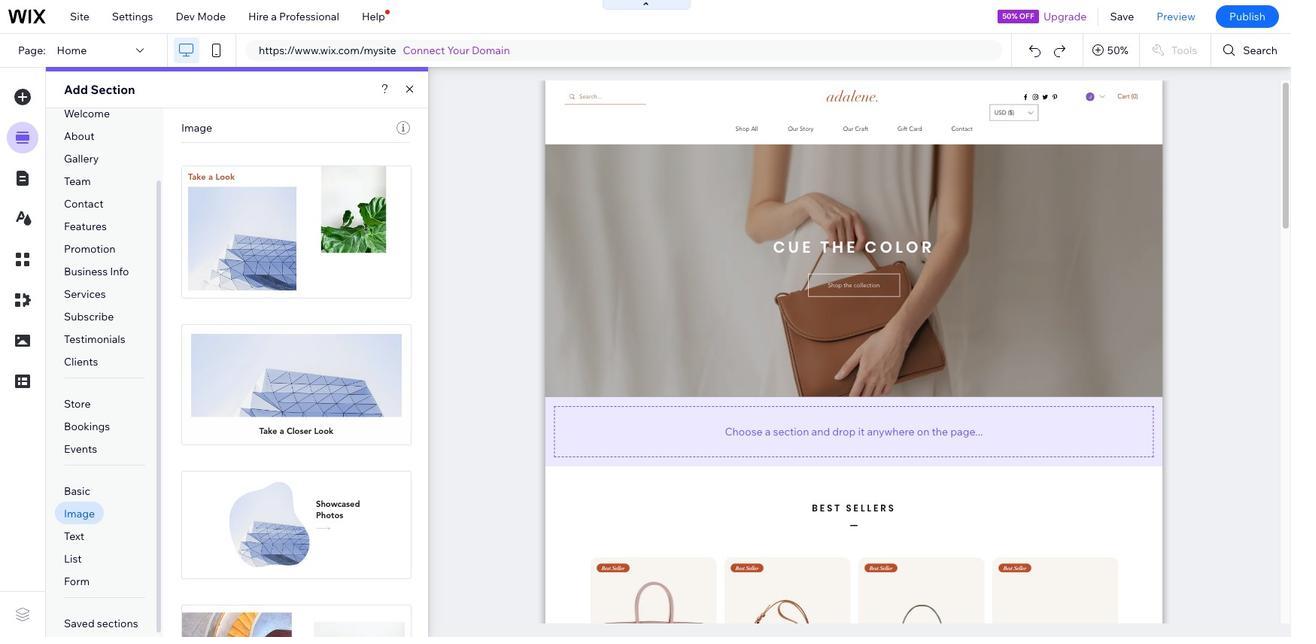 Task type: vqa. For each thing, say whether or not it's contained in the screenshot.
Collections
no



Task type: locate. For each thing, give the bounding box(es) containing it.
a
[[271, 10, 277, 23], [765, 425, 771, 438]]

a right hire
[[271, 10, 277, 23]]

1 horizontal spatial a
[[765, 425, 771, 438]]

info
[[110, 265, 129, 278]]

0 vertical spatial 50%
[[1003, 11, 1018, 21]]

0 horizontal spatial a
[[271, 10, 277, 23]]

https://www.wix.com/mysite connect your domain
[[259, 44, 510, 57]]

domain
[[472, 44, 510, 57]]

sections
[[97, 617, 138, 631]]

50% for 50% off
[[1003, 11, 1018, 21]]

50% button
[[1084, 34, 1139, 67]]

1 vertical spatial 50%
[[1108, 44, 1129, 57]]

50%
[[1003, 11, 1018, 21], [1108, 44, 1129, 57]]

page...
[[951, 425, 983, 438]]

testimonials
[[64, 333, 125, 346]]

subscribe
[[64, 310, 114, 324]]

50% down save button
[[1108, 44, 1129, 57]]

1 vertical spatial image
[[64, 507, 95, 521]]

a left section
[[765, 425, 771, 438]]

add
[[64, 82, 88, 97]]

save button
[[1099, 0, 1146, 33]]

search
[[1244, 44, 1278, 57]]

image
[[181, 121, 212, 135], [64, 507, 95, 521]]

basic
[[64, 485, 90, 498]]

section
[[91, 82, 135, 97]]

50% inside button
[[1108, 44, 1129, 57]]

50% for 50%
[[1108, 44, 1129, 57]]

50% left off
[[1003, 11, 1018, 21]]

search button
[[1212, 34, 1291, 67]]

0 horizontal spatial 50%
[[1003, 11, 1018, 21]]

store
[[64, 397, 91, 411]]

saved
[[64, 617, 95, 631]]

services
[[64, 287, 106, 301]]

0 vertical spatial a
[[271, 10, 277, 23]]

choose a section and drop it anywhere on the page...
[[725, 425, 983, 438]]

tools button
[[1140, 34, 1211, 67]]

a for professional
[[271, 10, 277, 23]]

it
[[858, 425, 865, 438]]

anywhere
[[867, 425, 915, 438]]

1 vertical spatial a
[[765, 425, 771, 438]]

features
[[64, 220, 107, 233]]

50% off
[[1003, 11, 1035, 21]]

1 horizontal spatial image
[[181, 121, 212, 135]]

on
[[917, 425, 930, 438]]

1 horizontal spatial 50%
[[1108, 44, 1129, 57]]

tools
[[1172, 44, 1198, 57]]

connect
[[403, 44, 445, 57]]

mode
[[197, 10, 226, 23]]



Task type: describe. For each thing, give the bounding box(es) containing it.
clients
[[64, 355, 98, 369]]

off
[[1020, 11, 1035, 21]]

contact
[[64, 197, 103, 211]]

business
[[64, 265, 108, 278]]

home
[[57, 44, 87, 57]]

gallery
[[64, 152, 99, 166]]

text
[[64, 530, 84, 543]]

hire
[[248, 10, 269, 23]]

https://www.wix.com/mysite
[[259, 44, 396, 57]]

saved sections
[[64, 617, 138, 631]]

welcome
[[64, 107, 110, 120]]

settings
[[112, 10, 153, 23]]

hire a professional
[[248, 10, 339, 23]]

dev mode
[[176, 10, 226, 23]]

and
[[812, 425, 830, 438]]

publish
[[1230, 10, 1266, 23]]

business info
[[64, 265, 129, 278]]

add section
[[64, 82, 135, 97]]

a for section
[[765, 425, 771, 438]]

0 vertical spatial image
[[181, 121, 212, 135]]

team
[[64, 175, 91, 188]]

save
[[1110, 10, 1134, 23]]

professional
[[279, 10, 339, 23]]

publish button
[[1216, 5, 1279, 28]]

choose
[[725, 425, 763, 438]]

preview button
[[1146, 0, 1207, 33]]

section
[[773, 425, 809, 438]]

events
[[64, 443, 97, 456]]

promotion
[[64, 242, 116, 256]]

0 horizontal spatial image
[[64, 507, 95, 521]]

list
[[64, 552, 82, 566]]

your
[[447, 44, 470, 57]]

dev
[[176, 10, 195, 23]]

form
[[64, 575, 90, 589]]

site
[[70, 10, 89, 23]]

bookings
[[64, 420, 110, 433]]

about
[[64, 129, 94, 143]]

the
[[932, 425, 948, 438]]

drop
[[833, 425, 856, 438]]

preview
[[1157, 10, 1196, 23]]

upgrade
[[1044, 10, 1087, 23]]

help
[[362, 10, 385, 23]]



